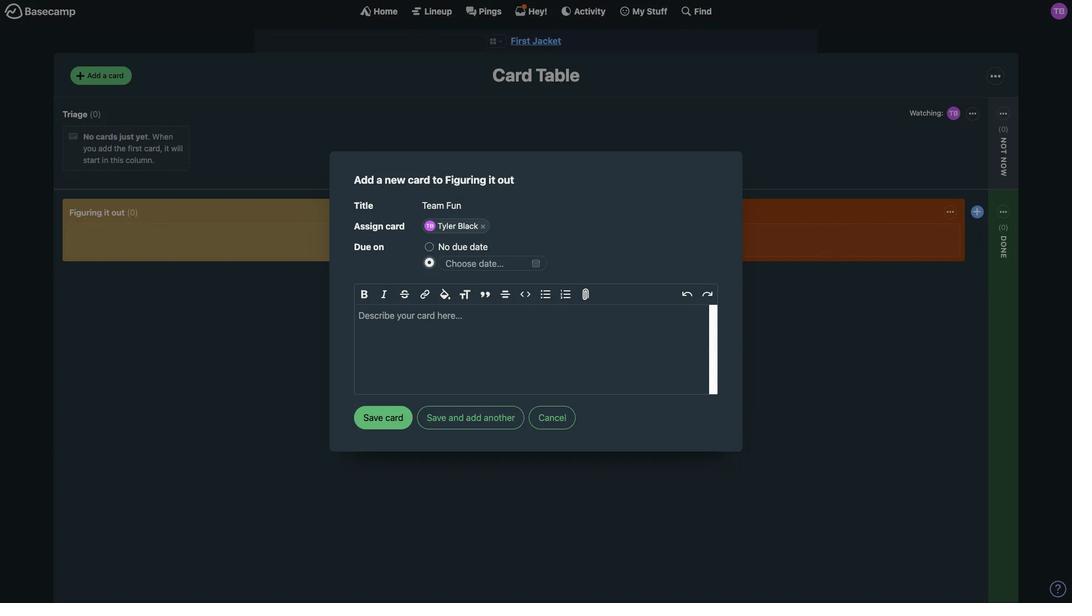 Task type: describe. For each thing, give the bounding box(es) containing it.
color it green image
[[436, 280, 445, 289]]

1 vertical spatial watching:
[[426, 232, 462, 241]]

1 vertical spatial figuring
[[69, 207, 102, 217]]

to
[[433, 174, 443, 186]]

lineup link
[[411, 6, 452, 17]]

add a card link
[[70, 67, 132, 85]]

when
[[152, 132, 173, 141]]

card table
[[492, 64, 580, 86]]

save and add another button
[[417, 406, 525, 429]]

activity link
[[561, 6, 606, 17]]

color it purple image
[[481, 268, 490, 277]]

figuring it out (0)
[[69, 207, 138, 217]]

2 o from the top
[[1000, 163, 1008, 169]]

column.
[[126, 155, 154, 165]]

d o n e
[[1000, 236, 1008, 259]]

will
[[171, 144, 183, 153]]

on
[[373, 242, 384, 252]]

color it brown image
[[447, 280, 456, 289]]

title
[[354, 201, 373, 211]]

no cards just yet
[[83, 132, 148, 141]]

first
[[128, 144, 142, 153]]

first
[[511, 36, 530, 46]]

2 horizontal spatial it
[[489, 174, 495, 186]]

lineup
[[425, 6, 452, 16]]

my stuff button
[[619, 6, 668, 17]]

you
[[83, 144, 96, 153]]

(0) up d
[[999, 223, 1009, 232]]

1 horizontal spatial out
[[498, 174, 514, 186]]

card inside add card link
[[442, 301, 458, 310]]

× link
[[477, 221, 489, 231]]

add it to the schedule? option group
[[425, 239, 718, 272]]

assign
[[354, 221, 383, 231]]

1 vertical spatial tyler black image
[[485, 228, 501, 244]]

and
[[449, 413, 464, 423]]

0 vertical spatial figuring
[[445, 174, 486, 186]]

save and add another
[[427, 413, 515, 423]]

e
[[1000, 254, 1008, 259]]

cancel link
[[529, 406, 576, 429]]

assign card
[[354, 221, 405, 231]]

pings
[[479, 6, 502, 16]]

color it yellow image
[[436, 268, 445, 277]]

0 horizontal spatial it
[[104, 207, 109, 217]]

find
[[694, 6, 712, 16]]

a for card
[[103, 71, 107, 80]]

card inside add a card link
[[109, 71, 124, 80]]

no for no due date
[[438, 242, 450, 252]]

another
[[484, 413, 515, 423]]

. when you add the first card, it will start in this column.
[[83, 132, 183, 165]]

triage (0)
[[63, 109, 101, 119]]

home link
[[360, 6, 398, 17]]

1 n from the top
[[1000, 157, 1008, 163]]

stuff
[[647, 6, 668, 16]]

add for add card
[[426, 301, 440, 310]]

add a card
[[87, 71, 124, 80]]

cancel
[[539, 413, 566, 423]]

n o t n o w
[[1000, 137, 1008, 177]]

new
[[385, 174, 406, 186]]



Task type: vqa. For each thing, say whether or not it's contained in the screenshot.
back.
no



Task type: locate. For each thing, give the bounding box(es) containing it.
2 vertical spatial it
[[104, 207, 109, 217]]

main element
[[0, 0, 1072, 22]]

None submit
[[929, 160, 1008, 174], [423, 245, 501, 259], [929, 258, 1008, 272], [423, 319, 501, 333], [354, 406, 413, 429], [929, 160, 1008, 174], [423, 245, 501, 259], [929, 258, 1008, 272], [423, 319, 501, 333], [354, 406, 413, 429]]

it down in
[[104, 207, 109, 217]]

1 vertical spatial add
[[466, 413, 482, 423]]

no for no cards just yet
[[83, 132, 94, 141]]

1 vertical spatial no
[[438, 242, 450, 252]]

figuring down start
[[69, 207, 102, 217]]

watching:
[[910, 108, 944, 117], [426, 232, 462, 241], [932, 245, 968, 254]]

(0) up n
[[999, 124, 1009, 133]]

it left will
[[165, 144, 169, 153]]

n down t
[[1000, 157, 1008, 163]]

tyler black ×
[[438, 221, 486, 231]]

figuring right to
[[445, 174, 486, 186]]

hey!
[[529, 6, 547, 16]]

watching: left tyler black icon
[[910, 108, 944, 117]]

save
[[427, 413, 446, 423]]

no due date
[[438, 242, 488, 252]]

1 vertical spatial it
[[489, 174, 495, 186]]

it
[[165, 144, 169, 153], [489, 174, 495, 186], [104, 207, 109, 217]]

0 horizontal spatial tyler black image
[[485, 228, 501, 244]]

2 horizontal spatial add
[[426, 301, 440, 310]]

it inside . when you add the first card, it will start in this column.
[[165, 144, 169, 153]]

the
[[114, 144, 126, 153]]

activity
[[574, 6, 606, 16]]

0 horizontal spatial out
[[112, 207, 125, 217]]

due on
[[354, 242, 384, 252]]

2 vertical spatial watching:
[[932, 245, 968, 254]]

black
[[458, 221, 478, 231]]

1 vertical spatial a
[[377, 174, 382, 186]]

add card
[[426, 301, 458, 310]]

add for add a card
[[87, 71, 101, 80]]

due
[[354, 242, 371, 252]]

hey! button
[[515, 6, 547, 17]]

0 horizontal spatial figuring
[[69, 207, 102, 217]]

add up title
[[354, 174, 374, 186]]

o up e
[[1000, 241, 1008, 248]]

my
[[633, 6, 645, 16]]

jacket
[[533, 36, 561, 46]]

out
[[498, 174, 514, 186], [112, 207, 125, 217]]

1 horizontal spatial a
[[377, 174, 382, 186]]

1 horizontal spatial figuring
[[445, 174, 486, 186]]

0 horizontal spatial a
[[103, 71, 107, 80]]

watching: down 'tyler'
[[426, 232, 462, 241]]

add card link
[[423, 299, 501, 312]]

1 horizontal spatial add
[[466, 413, 482, 423]]

triage link
[[63, 109, 88, 119]]

n
[[1000, 157, 1008, 163], [1000, 248, 1008, 254]]

add down color it blue image
[[426, 301, 440, 310]]

1 vertical spatial o
[[1000, 163, 1008, 169]]

o
[[1000, 143, 1008, 149], [1000, 163, 1008, 169], [1000, 241, 1008, 248]]

(0)
[[90, 109, 101, 119], [999, 124, 1009, 133], [127, 207, 138, 217], [999, 223, 1009, 232]]

Describe your card here… text field
[[355, 305, 718, 394]]

0 horizontal spatial add
[[98, 144, 112, 153]]

tyler black image
[[946, 105, 961, 121]]

o for n o t n o w
[[1000, 143, 1008, 149]]

0 vertical spatial add
[[98, 144, 112, 153]]

n down d
[[1000, 248, 1008, 254]]

a for new
[[377, 174, 382, 186]]

in
[[102, 155, 108, 165]]

o up w
[[1000, 143, 1008, 149]]

color it blue image
[[425, 280, 434, 289]]

add up in
[[98, 144, 112, 153]]

first jacket
[[511, 36, 561, 46]]

tyler black image
[[1051, 3, 1068, 20], [485, 228, 501, 244]]

1 vertical spatial add
[[354, 174, 374, 186]]

add
[[87, 71, 101, 80], [354, 174, 374, 186], [426, 301, 440, 310]]

o down t
[[1000, 163, 1008, 169]]

n
[[1000, 137, 1008, 143]]

cards
[[96, 132, 117, 141]]

no
[[83, 132, 94, 141], [438, 242, 450, 252]]

(0) right figuring it out link
[[127, 207, 138, 217]]

a
[[103, 71, 107, 80], [377, 174, 382, 186]]

tyler
[[438, 221, 456, 231]]

1 horizontal spatial add
[[354, 174, 374, 186]]

card
[[492, 64, 532, 86]]

color it red image
[[459, 268, 467, 277]]

no up you
[[83, 132, 94, 141]]

0 vertical spatial no
[[83, 132, 94, 141]]

figuring
[[445, 174, 486, 186], [69, 207, 102, 217]]

due
[[452, 242, 468, 252]]

switch accounts image
[[4, 3, 76, 20]]

3 o from the top
[[1000, 241, 1008, 248]]

add up triage (0)
[[87, 71, 101, 80]]

it up the × link
[[489, 174, 495, 186]]

add right "and"
[[466, 413, 482, 423]]

start
[[83, 155, 100, 165]]

w
[[1000, 169, 1008, 177]]

date
[[470, 242, 488, 252]]

card
[[109, 71, 124, 80], [408, 174, 430, 186], [386, 221, 405, 231], [442, 301, 458, 310]]

no inside add it to the schedule? option group
[[438, 242, 450, 252]]

Choose date… field
[[438, 256, 547, 271]]

1 horizontal spatial tyler black image
[[1051, 3, 1068, 20]]

0 vertical spatial out
[[498, 174, 514, 186]]

2 vertical spatial add
[[426, 301, 440, 310]]

option group
[[423, 265, 501, 292]]

add inside . when you add the first card, it will start in this column.
[[98, 144, 112, 153]]

pings button
[[466, 6, 502, 17]]

o for d o n e
[[1000, 241, 1008, 248]]

1 o from the top
[[1000, 143, 1008, 149]]

find button
[[681, 6, 712, 17]]

0 horizontal spatial no
[[83, 132, 94, 141]]

color it orange image
[[447, 268, 456, 277]]

0 horizontal spatial add
[[87, 71, 101, 80]]

add
[[98, 144, 112, 153], [466, 413, 482, 423]]

figuring it out link
[[69, 207, 125, 217]]

0 vertical spatial o
[[1000, 143, 1008, 149]]

add for add a new card to figuring it out
[[354, 174, 374, 186]]

first jacket link
[[511, 36, 561, 46]]

add inside button
[[466, 413, 482, 423]]

0 vertical spatial watching:
[[910, 108, 944, 117]]

card,
[[144, 144, 162, 153]]

t
[[1000, 149, 1008, 155]]

0 vertical spatial add
[[87, 71, 101, 80]]

triage
[[63, 109, 88, 119]]

watching: left d o n e
[[932, 245, 968, 254]]

0 vertical spatial a
[[103, 71, 107, 80]]

1 horizontal spatial it
[[165, 144, 169, 153]]

×
[[480, 221, 486, 231]]

my stuff
[[633, 6, 668, 16]]

add a new card to figuring it out
[[354, 174, 514, 186]]

just
[[119, 132, 134, 141]]

yet
[[136, 132, 148, 141]]

1 vertical spatial n
[[1000, 248, 1008, 254]]

0 vertical spatial it
[[165, 144, 169, 153]]

2 vertical spatial o
[[1000, 241, 1008, 248]]

1 horizontal spatial no
[[438, 242, 450, 252]]

table
[[536, 64, 580, 86]]

d
[[1000, 236, 1008, 241]]

this
[[110, 155, 124, 165]]

home
[[374, 6, 398, 16]]

2 n from the top
[[1000, 248, 1008, 254]]

0 vertical spatial n
[[1000, 157, 1008, 163]]

(0) right triage
[[90, 109, 101, 119]]

no left due
[[438, 242, 450, 252]]

1 vertical spatial out
[[112, 207, 125, 217]]

color it white image
[[425, 268, 434, 277]]

.
[[148, 132, 150, 141]]

Type a card title… text field
[[422, 197, 718, 214]]

color it pink image
[[470, 268, 479, 277]]

0 vertical spatial tyler black image
[[1051, 3, 1068, 20]]



